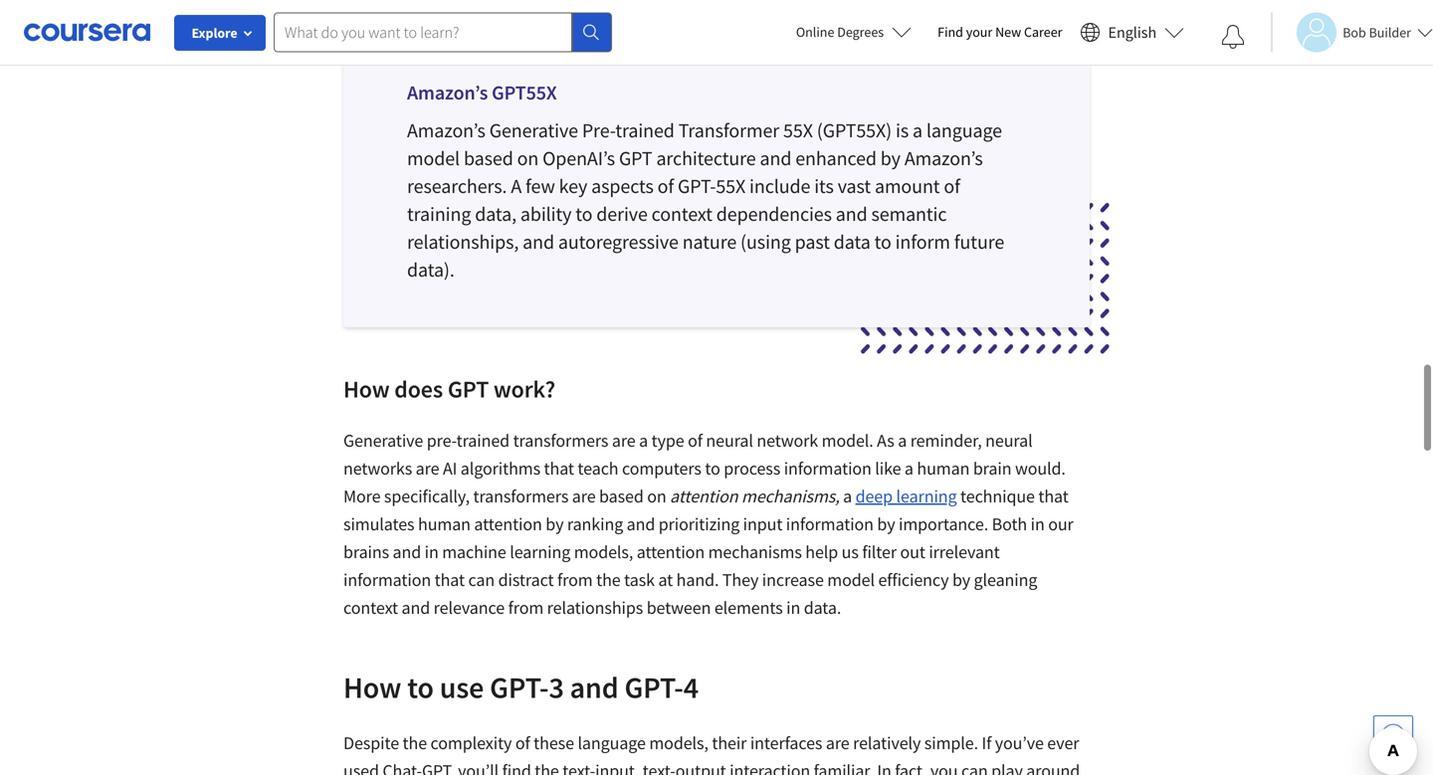 Task type: vqa. For each thing, say whether or not it's contained in the screenshot.
first list
no



Task type: describe. For each thing, give the bounding box(es) containing it.
of inside generative pre-trained transformers are a type of neural network model. as a reminder, neural networks are ai algorithms that teach computers to process information like a human brain would. more specifically, transformers are based on
[[688, 430, 703, 452]]

amount
[[875, 174, 940, 199]]

if
[[982, 732, 992, 755]]

relationships
[[547, 597, 643, 619]]

0 horizontal spatial in
[[425, 541, 439, 564]]

and left relevance
[[402, 597, 430, 619]]

gpt- inside amazon's generative pre-trained transformer 55x (gpt55x) is a language model based on openai's gpt architecture and enhanced by amazon's researchers. a few key aspects of gpt-55x include its vast amount of training data, ability to derive context dependencies and semantic relationships, and autoregressive nature (using past data to inform future data).
[[678, 174, 716, 199]]

learning inside technique that simulates human attention by ranking and prioritizing input information by importance. both in our brains and in machine learning models, attention mechanisms help us filter out irrelevant information that can distract from the task at hand. they increase model efficiency by gleaning context and relevance from relationships between elements in data.
[[510, 541, 571, 564]]

simple.
[[925, 732, 979, 755]]

how for how does gpt work?
[[344, 374, 390, 404]]

degrees
[[838, 23, 884, 41]]

and right 3
[[570, 669, 619, 707]]

past
[[795, 230, 830, 254]]

us
[[842, 541, 859, 564]]

how for how to use gpt-3 and gpt-4
[[344, 669, 402, 707]]

human inside technique that simulates human attention by ranking and prioritizing input information by importance. both in our brains and in machine learning models, attention mechanisms help us filter out irrelevant information that can distract from the task at hand. they increase model efficiency by gleaning context and relevance from relationships between elements in data.
[[418, 513, 471, 536]]

reminder,
[[911, 430, 982, 452]]

to left the use
[[408, 669, 434, 707]]

are up ranking
[[572, 485, 596, 508]]

training
[[407, 202, 471, 227]]

and right ranking
[[627, 513, 656, 536]]

(gpt55x)
[[817, 118, 892, 143]]

and up include
[[760, 146, 792, 171]]

deep
[[856, 485, 893, 508]]

on inside generative pre-trained transformers are a type of neural network model. as a reminder, neural networks are ai algorithms that teach computers to process information like a human brain would. more specifically, transformers are based on
[[648, 485, 667, 508]]

data).
[[407, 257, 455, 282]]

as
[[877, 430, 895, 452]]

2 vertical spatial the
[[535, 760, 559, 776]]

derive
[[597, 202, 648, 227]]

model.
[[822, 430, 874, 452]]

elements
[[715, 597, 783, 619]]

include
[[750, 174, 811, 199]]

a left type
[[639, 430, 648, 452]]

1 horizontal spatial learning
[[897, 485, 957, 508]]

transformer
[[679, 118, 780, 143]]

1 horizontal spatial 55x
[[784, 118, 813, 143]]

process
[[724, 458, 781, 480]]

enhanced
[[796, 146, 877, 171]]

out
[[901, 541, 926, 564]]

these
[[534, 732, 575, 755]]

explore
[[192, 24, 238, 42]]

bob builder button
[[1272, 12, 1434, 52]]

help
[[806, 541, 839, 564]]

1 neural from the left
[[706, 430, 754, 452]]

english button
[[1073, 0, 1193, 65]]

task
[[624, 569, 655, 592]]

networks
[[344, 458, 412, 480]]

a
[[511, 174, 522, 199]]

english
[[1109, 22, 1157, 42]]

input,
[[596, 760, 640, 776]]

technique that simulates human attention by ranking and prioritizing input information by importance. both in our brains and in machine learning models, attention mechanisms help us filter out irrelevant information that can distract from the task at hand. they increase model efficiency by gleaning context and relevance from relationships between elements in data.
[[344, 485, 1074, 619]]

amazon's gpt55x
[[407, 80, 557, 105]]

chat-
[[383, 760, 422, 776]]

2 vertical spatial information
[[344, 569, 431, 592]]

online degrees
[[796, 23, 884, 41]]

What do you want to learn? text field
[[274, 12, 573, 52]]

builder
[[1370, 23, 1412, 41]]

based inside generative pre-trained transformers are a type of neural network model. as a reminder, neural networks are ai algorithms that teach computers to process information like a human brain would. more specifically, transformers are based on
[[599, 485, 644, 508]]

1 vertical spatial attention
[[474, 513, 543, 536]]

relevance
[[434, 597, 505, 619]]

and up data
[[836, 202, 868, 227]]

dependencies
[[717, 202, 832, 227]]

2 vertical spatial amazon's
[[905, 146, 983, 171]]

at
[[659, 569, 673, 592]]

2 neural from the left
[[986, 430, 1033, 452]]

computers
[[622, 458, 702, 480]]

technique
[[961, 485, 1036, 508]]

like
[[876, 458, 902, 480]]

in
[[878, 760, 892, 776]]

brain
[[974, 458, 1012, 480]]

of right amount at the top of page
[[944, 174, 961, 199]]

0 horizontal spatial the
[[403, 732, 427, 755]]

that inside generative pre-trained transformers are a type of neural network model. as a reminder, neural networks are ai algorithms that teach computers to process information like a human brain would. more specifically, transformers are based on
[[544, 458, 574, 480]]

fact,
[[895, 760, 927, 776]]

model inside technique that simulates human attention by ranking and prioritizing input information by importance. both in our brains and in machine learning models, attention mechanisms help us filter out irrelevant information that can distract from the task at hand. they increase model efficiency by gleaning context and relevance from relationships between elements in data.
[[828, 569, 875, 592]]

2 text- from the left
[[643, 760, 676, 776]]

vast
[[838, 174, 871, 199]]

ever
[[1048, 732, 1080, 755]]

prioritizing
[[659, 513, 740, 536]]

they
[[723, 569, 759, 592]]

specifically,
[[384, 485, 470, 508]]

and down ability
[[523, 230, 555, 254]]

work?
[[494, 374, 556, 404]]

of right 'aspects'
[[658, 174, 674, 199]]

attention mechanisms, a deep learning
[[670, 485, 957, 508]]

complexity
[[431, 732, 512, 755]]

generative inside amazon's generative pre-trained transformer 55x (gpt55x) is a language model based on openai's gpt architecture and enhanced by amazon's researchers. a few key aspects of gpt-55x include its vast amount of training data, ability to derive context dependencies and semantic relationships, and autoregressive nature (using past data to inform future data).
[[490, 118, 579, 143]]

1 horizontal spatial from
[[558, 569, 593, 592]]

are up the teach
[[612, 430, 636, 452]]

are left ai
[[416, 458, 440, 480]]

machine
[[442, 541, 507, 564]]

efficiency
[[879, 569, 949, 592]]

gpt,
[[422, 760, 455, 776]]

used
[[344, 760, 379, 776]]

and down simulates
[[393, 541, 421, 564]]

language inside despite the complexity of these language models, their interfaces are relatively simple. if you've ever used chat-gpt, you'll find the text-input, text-output interaction familiar. in fact, you can play aroun
[[578, 732, 646, 755]]

input
[[744, 513, 783, 536]]

increase
[[763, 569, 824, 592]]

hand.
[[677, 569, 719, 592]]

key
[[559, 174, 588, 199]]

(using
[[741, 230, 791, 254]]

mechanisms,
[[742, 485, 840, 508]]

interaction
[[730, 760, 811, 776]]

relationships,
[[407, 230, 519, 254]]

a left "deep"
[[844, 485, 853, 508]]

by left ranking
[[546, 513, 564, 536]]

find your new career
[[938, 23, 1063, 41]]

0 horizontal spatial that
[[435, 569, 465, 592]]

data
[[834, 230, 871, 254]]

semantic
[[872, 202, 947, 227]]

its
[[815, 174, 834, 199]]

future
[[955, 230, 1005, 254]]

you
[[931, 760, 958, 776]]

algorithms
[[461, 458, 541, 480]]

would.
[[1016, 458, 1066, 480]]

a inside amazon's generative pre-trained transformer 55x (gpt55x) is a language model based on openai's gpt architecture and enhanced by amazon's researchers. a few key aspects of gpt-55x include its vast amount of training data, ability to derive context dependencies and semantic relationships, and autoregressive nature (using past data to inform future data).
[[913, 118, 923, 143]]

amazon's for amazon's generative pre-trained transformer 55x (gpt55x) is a language model based on openai's gpt architecture and enhanced by amazon's researchers. a few key aspects of gpt-55x include its vast amount of training data, ability to derive context dependencies and semantic relationships, and autoregressive nature (using past data to inform future data).
[[407, 118, 486, 143]]

you'll
[[458, 760, 499, 776]]

bob builder
[[1344, 23, 1412, 41]]

interfaces
[[751, 732, 823, 755]]

human inside generative pre-trained transformers are a type of neural network model. as a reminder, neural networks are ai algorithms that teach computers to process information like a human brain would. more specifically, transformers are based on
[[918, 458, 970, 480]]



Task type: locate. For each thing, give the bounding box(es) containing it.
0 vertical spatial language
[[927, 118, 1003, 143]]

can inside technique that simulates human attention by ranking and prioritizing input information by importance. both in our brains and in machine learning models, attention mechanisms help us filter out irrelevant information that can distract from the task at hand. they increase model efficiency by gleaning context and relevance from relationships between elements in data.
[[469, 569, 495, 592]]

your
[[967, 23, 993, 41]]

amazon's down amazon's gpt55x
[[407, 118, 486, 143]]

attention up machine at bottom
[[474, 513, 543, 536]]

how left does
[[344, 374, 390, 404]]

None search field
[[274, 12, 612, 52]]

ability
[[521, 202, 572, 227]]

gleaning
[[974, 569, 1038, 592]]

information up attention mechanisms, a deep learning
[[784, 458, 872, 480]]

information inside generative pre-trained transformers are a type of neural network model. as a reminder, neural networks are ai algorithms that teach computers to process information like a human brain would. more specifically, transformers are based on
[[784, 458, 872, 480]]

more
[[344, 485, 381, 508]]

1 horizontal spatial the
[[535, 760, 559, 776]]

0 horizontal spatial generative
[[344, 430, 423, 452]]

relatively
[[854, 732, 921, 755]]

on down computers
[[648, 485, 667, 508]]

2 how from the top
[[344, 669, 402, 707]]

gpt up 'aspects'
[[619, 146, 653, 171]]

find
[[502, 760, 531, 776]]

on inside amazon's generative pre-trained transformer 55x (gpt55x) is a language model based on openai's gpt architecture and enhanced by amazon's researchers. a few key aspects of gpt-55x include its vast amount of training data, ability to derive context dependencies and semantic relationships, and autoregressive nature (using past data to inform future data).
[[517, 146, 539, 171]]

trained up algorithms
[[457, 430, 510, 452]]

1 vertical spatial transformers
[[473, 485, 569, 508]]

a right like
[[905, 458, 914, 480]]

2 vertical spatial that
[[435, 569, 465, 592]]

transformers down algorithms
[[473, 485, 569, 508]]

by down is
[[881, 146, 901, 171]]

neural up process
[[706, 430, 754, 452]]

generative inside generative pre-trained transformers are a type of neural network model. as a reminder, neural networks are ai algorithms that teach computers to process information like a human brain would. more specifically, transformers are based on
[[344, 430, 423, 452]]

model
[[407, 146, 460, 171], [828, 569, 875, 592]]

1 horizontal spatial that
[[544, 458, 574, 480]]

importance.
[[899, 513, 989, 536]]

learning up distract
[[510, 541, 571, 564]]

1 vertical spatial amazon's
[[407, 118, 486, 143]]

0 vertical spatial model
[[407, 146, 460, 171]]

aspects
[[592, 174, 654, 199]]

0 vertical spatial learning
[[897, 485, 957, 508]]

a
[[913, 118, 923, 143], [639, 430, 648, 452], [898, 430, 907, 452], [905, 458, 914, 480], [844, 485, 853, 508]]

gpt- right the use
[[490, 669, 549, 707]]

amazon's for amazon's gpt55x
[[407, 80, 488, 105]]

bob
[[1344, 23, 1367, 41]]

context up nature at the top of the page
[[652, 202, 713, 227]]

in left machine at bottom
[[425, 541, 439, 564]]

online
[[796, 23, 835, 41]]

play
[[992, 760, 1023, 776]]

in down increase
[[787, 597, 801, 619]]

0 vertical spatial trained
[[616, 118, 675, 143]]

language inside amazon's generative pre-trained transformer 55x (gpt55x) is a language model based on openai's gpt architecture and enhanced by amazon's researchers. a few key aspects of gpt-55x include its vast amount of training data, ability to derive context dependencies and semantic relationships, and autoregressive nature (using past data to inform future data).
[[927, 118, 1003, 143]]

in left our
[[1031, 513, 1045, 536]]

ai
[[443, 458, 457, 480]]

1 vertical spatial model
[[828, 569, 875, 592]]

a right is
[[913, 118, 923, 143]]

1 vertical spatial that
[[1039, 485, 1069, 508]]

1 how from the top
[[344, 374, 390, 404]]

of inside despite the complexity of these language models, their interfaces are relatively simple. if you've ever used chat-gpt, you'll find the text-input, text-output interaction familiar. in fact, you can play aroun
[[516, 732, 530, 755]]

0 vertical spatial amazon's
[[407, 80, 488, 105]]

1 vertical spatial information
[[786, 513, 874, 536]]

0 horizontal spatial on
[[517, 146, 539, 171]]

2 horizontal spatial the
[[597, 569, 621, 592]]

brains
[[344, 541, 389, 564]]

1 vertical spatial how
[[344, 669, 402, 707]]

human down specifically,
[[418, 513, 471, 536]]

can down if
[[962, 760, 988, 776]]

from down distract
[[508, 597, 544, 619]]

to left process
[[705, 458, 721, 480]]

gpt- down between
[[625, 669, 684, 707]]

0 vertical spatial gpt
[[619, 146, 653, 171]]

2 vertical spatial attention
[[637, 541, 705, 564]]

0 horizontal spatial from
[[508, 597, 544, 619]]

55x up enhanced
[[784, 118, 813, 143]]

of
[[658, 174, 674, 199], [944, 174, 961, 199], [688, 430, 703, 452], [516, 732, 530, 755]]

generative pre-trained transformers are a type of neural network model. as a reminder, neural networks are ai algorithms that teach computers to process information like a human brain would. more specifically, transformers are based on
[[344, 430, 1066, 508]]

0 horizontal spatial can
[[469, 569, 495, 592]]

the up 'relationships'
[[597, 569, 621, 592]]

1 text- from the left
[[563, 760, 596, 776]]

1 vertical spatial on
[[648, 485, 667, 508]]

4
[[684, 669, 699, 707]]

human down reminder,
[[918, 458, 970, 480]]

model inside amazon's generative pre-trained transformer 55x (gpt55x) is a language model based on openai's gpt architecture and enhanced by amazon's researchers. a few key aspects of gpt-55x include its vast amount of training data, ability to derive context dependencies and semantic relationships, and autoregressive nature (using past data to inform future data).
[[407, 146, 460, 171]]

1 horizontal spatial on
[[648, 485, 667, 508]]

0 horizontal spatial text-
[[563, 760, 596, 776]]

transformers up the teach
[[513, 430, 609, 452]]

55x
[[784, 118, 813, 143], [716, 174, 746, 199]]

human
[[918, 458, 970, 480], [418, 513, 471, 536]]

a right "as"
[[898, 430, 907, 452]]

55x down architecture
[[716, 174, 746, 199]]

1 horizontal spatial can
[[962, 760, 988, 776]]

models, inside technique that simulates human attention by ranking and prioritizing input information by importance. both in our brains and in machine learning models, attention mechanisms help us filter out irrelevant information that can distract from the task at hand. they increase model efficiency by gleaning context and relevance from relationships between elements in data.
[[574, 541, 634, 564]]

coursera image
[[24, 16, 150, 48]]

0 vertical spatial based
[[464, 146, 514, 171]]

1 horizontal spatial models,
[[650, 732, 709, 755]]

1 vertical spatial learning
[[510, 541, 571, 564]]

researchers.
[[407, 174, 507, 199]]

learning
[[897, 485, 957, 508], [510, 541, 571, 564]]

can down machine at bottom
[[469, 569, 495, 592]]

0 horizontal spatial neural
[[706, 430, 754, 452]]

attention up prioritizing
[[670, 485, 738, 508]]

0 vertical spatial in
[[1031, 513, 1045, 536]]

that left the teach
[[544, 458, 574, 480]]

language up "input,"
[[578, 732, 646, 755]]

inform
[[896, 230, 951, 254]]

0 vertical spatial generative
[[490, 118, 579, 143]]

0 horizontal spatial gpt
[[448, 374, 489, 404]]

0 horizontal spatial 55x
[[716, 174, 746, 199]]

text- down these
[[563, 760, 596, 776]]

their
[[712, 732, 747, 755]]

on up a
[[517, 146, 539, 171]]

are inside despite the complexity of these language models, their interfaces are relatively simple. if you've ever used chat-gpt, you'll find the text-input, text-output interaction familiar. in fact, you can play aroun
[[826, 732, 850, 755]]

0 vertical spatial can
[[469, 569, 495, 592]]

0 vertical spatial human
[[918, 458, 970, 480]]

information down the brains
[[344, 569, 431, 592]]

1 horizontal spatial human
[[918, 458, 970, 480]]

0 horizontal spatial trained
[[457, 430, 510, 452]]

few
[[526, 174, 555, 199]]

0 vertical spatial from
[[558, 569, 593, 592]]

gpt right does
[[448, 374, 489, 404]]

2 vertical spatial in
[[787, 597, 801, 619]]

gpt
[[619, 146, 653, 171], [448, 374, 489, 404]]

0 horizontal spatial language
[[578, 732, 646, 755]]

gpt inside amazon's generative pre-trained transformer 55x (gpt55x) is a language model based on openai's gpt architecture and enhanced by amazon's researchers. a few key aspects of gpt-55x include its vast amount of training data, ability to derive context dependencies and semantic relationships, and autoregressive nature (using past data to inform future data).
[[619, 146, 653, 171]]

online degrees button
[[781, 10, 928, 54]]

2 horizontal spatial that
[[1039, 485, 1069, 508]]

context inside amazon's generative pre-trained transformer 55x (gpt55x) is a language model based on openai's gpt architecture and enhanced by amazon's researchers. a few key aspects of gpt-55x include its vast amount of training data, ability to derive context dependencies and semantic relationships, and autoregressive nature (using past data to inform future data).
[[652, 202, 713, 227]]

find your new career link
[[928, 20, 1073, 45]]

autoregressive
[[559, 230, 679, 254]]

the up chat-
[[403, 732, 427, 755]]

deep learning link
[[856, 485, 957, 508]]

language
[[927, 118, 1003, 143], [578, 732, 646, 755]]

based down the teach
[[599, 485, 644, 508]]

the inside technique that simulates human attention by ranking and prioritizing input information by importance. both in our brains and in machine learning models, attention mechanisms help us filter out irrelevant information that can distract from the task at hand. they increase model efficiency by gleaning context and relevance from relationships between elements in data.
[[597, 569, 621, 592]]

learning up importance.
[[897, 485, 957, 508]]

generative down gpt55x
[[490, 118, 579, 143]]

1 vertical spatial based
[[599, 485, 644, 508]]

amazon's down what do you want to learn? text box
[[407, 80, 488, 105]]

model down us
[[828, 569, 875, 592]]

1 horizontal spatial based
[[599, 485, 644, 508]]

despite
[[344, 732, 399, 755]]

0 vertical spatial information
[[784, 458, 872, 480]]

attention up at
[[637, 541, 705, 564]]

1 vertical spatial trained
[[457, 430, 510, 452]]

2 horizontal spatial in
[[1031, 513, 1045, 536]]

that up relevance
[[435, 569, 465, 592]]

to right data
[[875, 230, 892, 254]]

show notifications image
[[1222, 25, 1246, 49]]

trained inside generative pre-trained transformers are a type of neural network model. as a reminder, neural networks are ai algorithms that teach computers to process information like a human brain would. more specifically, transformers are based on
[[457, 430, 510, 452]]

architecture
[[657, 146, 756, 171]]

0 vertical spatial on
[[517, 146, 539, 171]]

generative up the "networks"
[[344, 430, 423, 452]]

1 horizontal spatial trained
[[616, 118, 675, 143]]

1 vertical spatial from
[[508, 597, 544, 619]]

1 horizontal spatial model
[[828, 569, 875, 592]]

0 vertical spatial that
[[544, 458, 574, 480]]

between
[[647, 597, 711, 619]]

trained
[[616, 118, 675, 143], [457, 430, 510, 452]]

0 horizontal spatial based
[[464, 146, 514, 171]]

gpt- down architecture
[[678, 174, 716, 199]]

of right type
[[688, 430, 703, 452]]

1 vertical spatial gpt
[[448, 374, 489, 404]]

0 vertical spatial 55x
[[784, 118, 813, 143]]

1 horizontal spatial text-
[[643, 760, 676, 776]]

0 vertical spatial the
[[597, 569, 621, 592]]

1 vertical spatial human
[[418, 513, 471, 536]]

gpt-
[[678, 174, 716, 199], [490, 669, 549, 707], [625, 669, 684, 707]]

text-
[[563, 760, 596, 776], [643, 760, 676, 776]]

by down the irrelevant
[[953, 569, 971, 592]]

information up help
[[786, 513, 874, 536]]

models, inside despite the complexity of these language models, their interfaces are relatively simple. if you've ever used chat-gpt, you'll find the text-input, text-output interaction familiar. in fact, you can play aroun
[[650, 732, 709, 755]]

openai's
[[543, 146, 615, 171]]

context down the brains
[[344, 597, 398, 619]]

1 horizontal spatial in
[[787, 597, 801, 619]]

how up despite
[[344, 669, 402, 707]]

0 vertical spatial transformers
[[513, 430, 609, 452]]

familiar.
[[814, 760, 874, 776]]

simulates
[[344, 513, 415, 536]]

0 horizontal spatial human
[[418, 513, 471, 536]]

1 vertical spatial models,
[[650, 732, 709, 755]]

by up filter at the right
[[878, 513, 896, 536]]

ranking
[[567, 513, 624, 536]]

based
[[464, 146, 514, 171], [599, 485, 644, 508]]

models, down ranking
[[574, 541, 634, 564]]

1 vertical spatial in
[[425, 541, 439, 564]]

amazon's generative pre-trained transformer 55x (gpt55x) is a language model based on openai's gpt architecture and enhanced by amazon's researchers. a few key aspects of gpt-55x include its vast amount of training data, ability to derive context dependencies and semantic relationships, and autoregressive nature (using past data to inform future data).
[[407, 118, 1005, 282]]

pre-
[[427, 430, 457, 452]]

are up familiar.
[[826, 732, 850, 755]]

from up 'relationships'
[[558, 569, 593, 592]]

by inside amazon's generative pre-trained transformer 55x (gpt55x) is a language model based on openai's gpt architecture and enhanced by amazon's researchers. a few key aspects of gpt-55x include its vast amount of training data, ability to derive context dependencies and semantic relationships, and autoregressive nature (using past data to inform future data).
[[881, 146, 901, 171]]

1 horizontal spatial gpt
[[619, 146, 653, 171]]

of up find
[[516, 732, 530, 755]]

despite the complexity of these language models, their interfaces are relatively simple. if you've ever used chat-gpt, you'll find the text-input, text-output interaction familiar. in fact, you can play aroun
[[344, 732, 1081, 776]]

nature
[[683, 230, 737, 254]]

0 horizontal spatial learning
[[510, 541, 571, 564]]

does
[[395, 374, 443, 404]]

neural
[[706, 430, 754, 452], [986, 430, 1033, 452]]

filter
[[863, 541, 897, 564]]

0 horizontal spatial context
[[344, 597, 398, 619]]

1 horizontal spatial context
[[652, 202, 713, 227]]

models, up output
[[650, 732, 709, 755]]

trained up 'aspects'
[[616, 118, 675, 143]]

context inside technique that simulates human attention by ranking and prioritizing input information by importance. both in our brains and in machine learning models, attention mechanisms help us filter out irrelevant information that can distract from the task at hand. they increase model efficiency by gleaning context and relevance from relationships between elements in data.
[[344, 597, 398, 619]]

can inside despite the complexity of these language models, their interfaces are relatively simple. if you've ever used chat-gpt, you'll find the text-input, text-output interaction familiar. in fact, you can play aroun
[[962, 760, 988, 776]]

0 horizontal spatial model
[[407, 146, 460, 171]]

1 vertical spatial the
[[403, 732, 427, 755]]

1 vertical spatial can
[[962, 760, 988, 776]]

mechanisms
[[709, 541, 802, 564]]

3
[[549, 669, 564, 707]]

0 vertical spatial attention
[[670, 485, 738, 508]]

1 vertical spatial language
[[578, 732, 646, 755]]

1 horizontal spatial generative
[[490, 118, 579, 143]]

network
[[757, 430, 819, 452]]

0 vertical spatial models,
[[574, 541, 634, 564]]

explore button
[[174, 15, 266, 51]]

model up researchers.
[[407, 146, 460, 171]]

1 vertical spatial 55x
[[716, 174, 746, 199]]

0 horizontal spatial models,
[[574, 541, 634, 564]]

irrelevant
[[929, 541, 1000, 564]]

to down key
[[576, 202, 593, 227]]

help center image
[[1382, 724, 1406, 748]]

to inside generative pre-trained transformers are a type of neural network model. as a reminder, neural networks are ai algorithms that teach computers to process information like a human brain would. more specifically, transformers are based on
[[705, 458, 721, 480]]

find
[[938, 23, 964, 41]]

neural up brain
[[986, 430, 1033, 452]]

data.
[[804, 597, 842, 619]]

amazon's up amount at the top of page
[[905, 146, 983, 171]]

1 vertical spatial context
[[344, 597, 398, 619]]

0 vertical spatial context
[[652, 202, 713, 227]]

data,
[[475, 202, 517, 227]]

and
[[760, 146, 792, 171], [836, 202, 868, 227], [523, 230, 555, 254], [627, 513, 656, 536], [393, 541, 421, 564], [402, 597, 430, 619], [570, 669, 619, 707]]

1 horizontal spatial neural
[[986, 430, 1033, 452]]

trained inside amazon's generative pre-trained transformer 55x (gpt55x) is a language model based on openai's gpt architecture and enhanced by amazon's researchers. a few key aspects of gpt-55x include its vast amount of training data, ability to derive context dependencies and semantic relationships, and autoregressive nature (using past data to inform future data).
[[616, 118, 675, 143]]

1 horizontal spatial language
[[927, 118, 1003, 143]]

language right is
[[927, 118, 1003, 143]]

based up a
[[464, 146, 514, 171]]

how does gpt work?
[[344, 374, 556, 404]]

0 vertical spatial how
[[344, 374, 390, 404]]

based inside amazon's generative pre-trained transformer 55x (gpt55x) is a language model based on openai's gpt architecture and enhanced by amazon's researchers. a few key aspects of gpt-55x include its vast amount of training data, ability to derive context dependencies and semantic relationships, and autoregressive nature (using past data to inform future data).
[[464, 146, 514, 171]]

output
[[676, 760, 727, 776]]

1 vertical spatial generative
[[344, 430, 423, 452]]

the down these
[[535, 760, 559, 776]]

text- right "input,"
[[643, 760, 676, 776]]

you've
[[996, 732, 1044, 755]]

is
[[896, 118, 909, 143]]

that up our
[[1039, 485, 1069, 508]]

teach
[[578, 458, 619, 480]]



